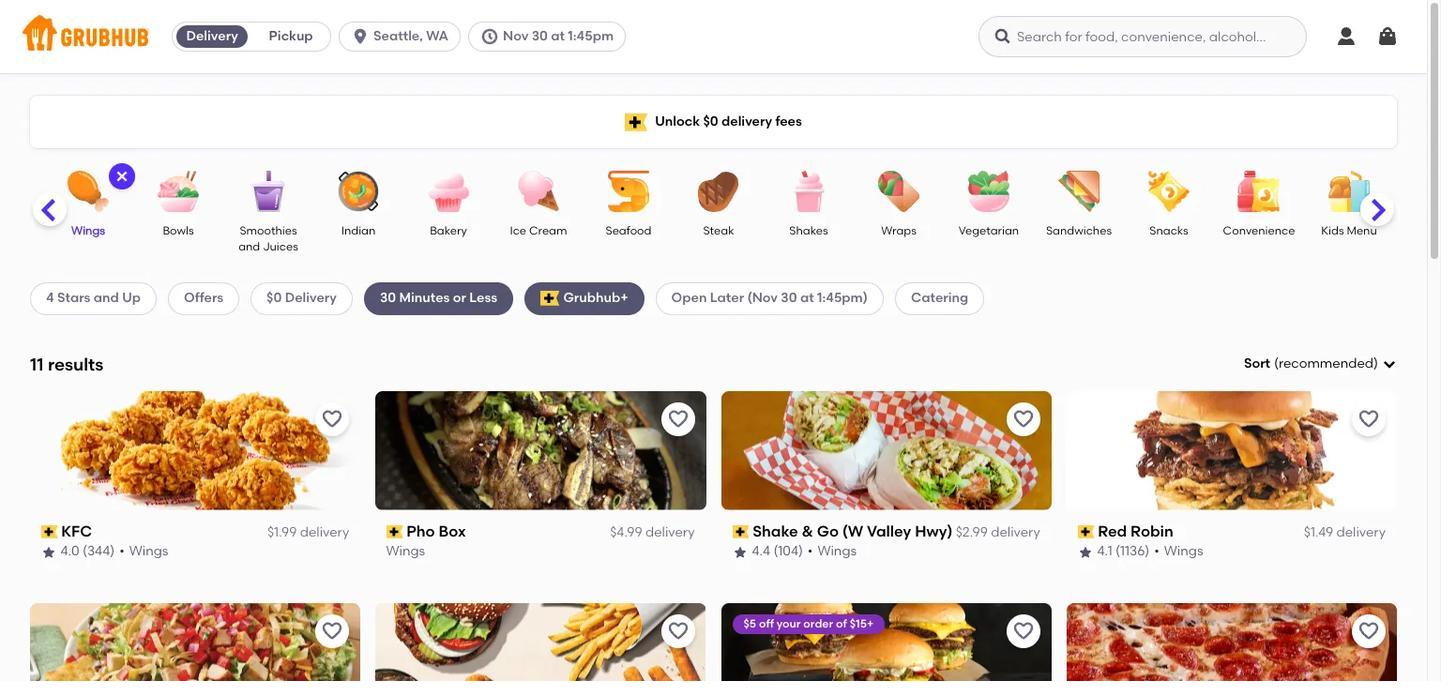 Task type: vqa. For each thing, say whether or not it's contained in the screenshot.
the bottom 'at'
yes



Task type: describe. For each thing, give the bounding box(es) containing it.
fees
[[776, 113, 802, 129]]

less
[[470, 290, 498, 306]]

(344)
[[83, 544, 115, 560]]

red robin logo image
[[1067, 391, 1398, 510]]

4.0 (344)
[[61, 544, 115, 560]]

snacks
[[1150, 224, 1189, 238]]

applebee's logo image
[[30, 603, 361, 682]]

$5
[[744, 617, 757, 631]]

&
[[802, 523, 814, 541]]

subscription pass image
[[387, 526, 404, 539]]

delivery for kfc
[[300, 525, 349, 541]]

later
[[710, 290, 745, 306]]

$4.99 delivery
[[610, 525, 695, 541]]

wa
[[426, 28, 449, 44]]

shakes image
[[776, 171, 842, 212]]

• for red robin
[[1155, 544, 1160, 560]]

delivery for pho box
[[646, 525, 695, 541]]

(nov
[[748, 290, 778, 306]]

4.4 (104)
[[752, 544, 803, 560]]

$0 delivery
[[267, 290, 337, 306]]

subscription pass image for shake & go (w valley hwy)
[[733, 526, 749, 539]]

save this restaurant button for burger king logo
[[661, 615, 695, 648]]

star icon image for red robin
[[1078, 545, 1093, 560]]

save this restaurant button for pizza hut logo
[[1353, 615, 1387, 648]]

subscription pass image for kfc
[[41, 526, 58, 539]]

$5 off your order of $15+
[[744, 617, 874, 631]]

seattle, wa
[[374, 28, 449, 44]]

vegetarian
[[959, 224, 1020, 238]]

save this restaurant image for pizza hut logo
[[1358, 620, 1381, 643]]

grubhub plus flag logo image for unlock $0 delivery fees
[[625, 113, 648, 131]]

unlock
[[655, 113, 700, 129]]

pho box
[[407, 523, 467, 541]]

shake & go (w valley hwy) logo image
[[722, 391, 1052, 510]]

(w
[[843, 523, 864, 541]]

indian image
[[326, 171, 391, 212]]

seafood
[[606, 224, 652, 238]]

at inside button
[[551, 28, 565, 44]]

11
[[30, 354, 44, 375]]

$4.99
[[610, 525, 643, 541]]

open
[[672, 290, 707, 306]]

svg image inside seattle, wa button
[[351, 27, 370, 46]]

smoothies and juices image
[[236, 171, 301, 212]]

menu
[[1348, 224, 1378, 238]]

wings down subscription pass image
[[387, 544, 426, 560]]

• wings for red robin
[[1155, 544, 1204, 560]]

of
[[836, 617, 847, 631]]

star icon image for shake & go (w valley hwy)
[[733, 545, 748, 560]]

1 vertical spatial delivery
[[285, 290, 337, 306]]

delivery for shake & go (w valley hwy)
[[991, 525, 1041, 541]]

wraps image
[[866, 171, 932, 212]]

seafood image
[[596, 171, 662, 212]]

$1.99
[[267, 525, 297, 541]]

go
[[817, 523, 839, 541]]

robin
[[1132, 523, 1174, 541]]

$1.49
[[1305, 525, 1334, 541]]

bakery image
[[416, 171, 482, 212]]

30 minutes or less
[[380, 290, 498, 306]]

kfc logo image
[[30, 391, 361, 510]]

your
[[777, 617, 801, 631]]

red robin
[[1099, 523, 1174, 541]]

wings for shake & go (w valley hwy)
[[818, 544, 857, 560]]

2 horizontal spatial 30
[[781, 290, 798, 306]]

pho
[[407, 523, 436, 541]]

or
[[453, 290, 467, 306]]

up
[[122, 290, 141, 306]]

box
[[440, 523, 467, 541]]

bowls
[[163, 224, 194, 238]]

1 horizontal spatial $0
[[704, 113, 719, 129]]

wings image
[[55, 171, 121, 212]]

Search for food, convenience, alcohol... search field
[[979, 16, 1308, 57]]

indian
[[341, 224, 376, 238]]

valley
[[867, 523, 912, 541]]

delivery inside button
[[186, 28, 238, 44]]

0 horizontal spatial and
[[94, 290, 119, 306]]

• for kfc
[[120, 544, 125, 560]]

ice
[[510, 224, 527, 238]]

wraps
[[882, 224, 917, 238]]

• for shake & go (w valley hwy)
[[808, 544, 813, 560]]

seattle, wa button
[[339, 22, 468, 52]]

unlock $0 delivery fees
[[655, 113, 802, 129]]

4.1 (1136)
[[1098, 544, 1150, 560]]

4
[[46, 290, 54, 306]]

grubhub+
[[564, 290, 629, 306]]

grubhub plus flag logo image for grubhub+
[[541, 291, 560, 306]]

sort
[[1245, 356, 1271, 372]]

shake
[[753, 523, 798, 541]]

smoothies
[[240, 224, 297, 238]]

steak image
[[686, 171, 752, 212]]

wings down wings image at the left top
[[71, 224, 105, 238]]



Task type: locate. For each thing, give the bounding box(es) containing it.
order
[[804, 617, 834, 631]]

• down robin
[[1155, 544, 1160, 560]]

• down &
[[808, 544, 813, 560]]

2 horizontal spatial •
[[1155, 544, 1160, 560]]

star icon image left 4.4
[[733, 545, 748, 560]]

save this restaurant button for applebee's logo
[[316, 615, 349, 648]]

svg image
[[1377, 25, 1400, 48], [994, 27, 1013, 46], [1383, 357, 1398, 372]]

open later (nov 30 at 1:45pm)
[[672, 290, 868, 306]]

sandwiches
[[1047, 224, 1112, 238]]

wings for red robin
[[1165, 544, 1204, 560]]

at
[[551, 28, 565, 44], [801, 290, 815, 306]]

steak
[[704, 224, 735, 238]]

svg image
[[1336, 25, 1358, 48], [351, 27, 370, 46], [481, 27, 499, 46], [115, 169, 130, 184]]

pickup button
[[252, 22, 331, 52]]

pho box logo image
[[376, 391, 706, 510]]

red
[[1099, 523, 1128, 541]]

subscription pass image
[[41, 526, 58, 539], [733, 526, 749, 539], [1078, 526, 1095, 539]]

0 vertical spatial grubhub plus flag logo image
[[625, 113, 648, 131]]

delivery right $1.49
[[1337, 525, 1387, 541]]

0 horizontal spatial 30
[[380, 290, 396, 306]]

0 horizontal spatial • wings
[[120, 544, 169, 560]]

kfc
[[62, 523, 93, 541]]

1 horizontal spatial 30
[[532, 28, 548, 44]]

wings down go
[[818, 544, 857, 560]]

4.4
[[752, 544, 771, 560]]

svg image inside the nov 30 at 1:45pm button
[[481, 27, 499, 46]]

• wings down go
[[808, 544, 857, 560]]

4.1
[[1098, 544, 1113, 560]]

• wings for shake & go (w valley hwy)
[[808, 544, 857, 560]]

2 subscription pass image from the left
[[733, 526, 749, 539]]

(1136)
[[1116, 544, 1150, 560]]

main navigation navigation
[[0, 0, 1428, 73]]

1 subscription pass image from the left
[[41, 526, 58, 539]]

save this restaurant button for shake & go (w valley hwy) logo
[[1007, 403, 1041, 436]]

2 • wings from the left
[[808, 544, 857, 560]]

sort ( recommended )
[[1245, 356, 1379, 372]]

delivery right $2.99
[[991, 525, 1041, 541]]

2 horizontal spatial star icon image
[[1078, 545, 1093, 560]]

3 • from the left
[[1155, 544, 1160, 560]]

• wings down robin
[[1155, 544, 1204, 560]]

1 horizontal spatial at
[[801, 290, 815, 306]]

offers
[[184, 290, 224, 306]]

burger king logo image
[[376, 603, 706, 682]]

$15+
[[850, 617, 874, 631]]

pizza hut logo image
[[1067, 603, 1398, 682]]

juices
[[263, 241, 298, 254]]

bowls image
[[146, 171, 211, 212]]

0 horizontal spatial delivery
[[186, 28, 238, 44]]

grubhub plus flag logo image
[[625, 113, 648, 131], [541, 291, 560, 306]]

$0 right unlock
[[704, 113, 719, 129]]

$2.99 delivery
[[956, 525, 1041, 541]]

grubhub plus flag logo image left unlock
[[625, 113, 648, 131]]

• wings for kfc
[[120, 544, 169, 560]]

wings for kfc
[[130, 544, 169, 560]]

1 horizontal spatial star icon image
[[733, 545, 748, 560]]

$0 down 'juices' at the left top of the page
[[267, 290, 282, 306]]

nov 30 at 1:45pm button
[[468, 22, 634, 52]]

shakes
[[790, 224, 829, 238]]

1 vertical spatial grubhub plus flag logo image
[[541, 291, 560, 306]]

delivery for red robin
[[1337, 525, 1387, 541]]

wings
[[71, 224, 105, 238], [130, 544, 169, 560], [387, 544, 426, 560], [818, 544, 857, 560], [1165, 544, 1204, 560]]

delivery right $4.99
[[646, 525, 695, 541]]

save this restaurant button for pho box logo on the left bottom of page
[[661, 403, 695, 436]]

shake & go (w valley hwy)
[[753, 523, 953, 541]]

snacks image
[[1137, 171, 1203, 212]]

hwy)
[[915, 523, 953, 541]]

1 horizontal spatial • wings
[[808, 544, 857, 560]]

1 horizontal spatial grubhub plus flag logo image
[[625, 113, 648, 131]]

2 horizontal spatial • wings
[[1155, 544, 1204, 560]]

save this restaurant image for shake & go (w valley hwy) logo
[[1013, 408, 1035, 431]]

4.0
[[61, 544, 80, 560]]

and left up
[[94, 290, 119, 306]]

star icon image
[[41, 545, 56, 560], [733, 545, 748, 560], [1078, 545, 1093, 560]]

subscription pass image left kfc
[[41, 526, 58, 539]]

1 vertical spatial $0
[[267, 290, 282, 306]]

nov 30 at 1:45pm
[[503, 28, 614, 44]]

1 horizontal spatial delivery
[[285, 290, 337, 306]]

subscription pass image left the red
[[1078, 526, 1095, 539]]

nov
[[503, 28, 529, 44]]

30 inside button
[[532, 28, 548, 44]]

$1.99 delivery
[[267, 525, 349, 541]]

ice cream image
[[506, 171, 572, 212]]

grubhub plus flag logo image left grubhub+
[[541, 291, 560, 306]]

1:45pm)
[[818, 290, 868, 306]]

delivery left pickup
[[186, 28, 238, 44]]

off
[[759, 617, 774, 631]]

1 star icon image from the left
[[41, 545, 56, 560]]

$0
[[704, 113, 719, 129], [267, 290, 282, 306]]

results
[[48, 354, 104, 375]]

0 horizontal spatial $0
[[267, 290, 282, 306]]

save this restaurant image for burger king logo
[[667, 620, 690, 643]]

soup image
[[0, 171, 31, 212]]

vegetarian image
[[957, 171, 1022, 212]]

• right (344) in the bottom left of the page
[[120, 544, 125, 560]]

kids
[[1322, 224, 1345, 238]]

1 vertical spatial at
[[801, 290, 815, 306]]

save this restaurant image for pho box logo on the left bottom of page
[[667, 408, 690, 431]]

0 vertical spatial and
[[239, 241, 260, 254]]

wings down robin
[[1165, 544, 1204, 560]]

catering
[[911, 290, 969, 306]]

save this restaurant image for applebee's logo
[[321, 620, 344, 643]]

delivery down 'juices' at the left top of the page
[[285, 290, 337, 306]]

recommended
[[1279, 356, 1374, 372]]

$2.99
[[956, 525, 988, 541]]

convenience
[[1224, 224, 1296, 238]]

and
[[239, 241, 260, 254], [94, 290, 119, 306]]

1 horizontal spatial subscription pass image
[[733, 526, 749, 539]]

(104)
[[774, 544, 803, 560]]

30 right the nov
[[532, 28, 548, 44]]

none field containing sort
[[1245, 355, 1398, 374]]

30
[[532, 28, 548, 44], [380, 290, 396, 306], [781, 290, 798, 306]]

0 vertical spatial at
[[551, 28, 565, 44]]

kids menu image
[[1317, 171, 1383, 212]]

3 star icon image from the left
[[1078, 545, 1093, 560]]

3 • wings from the left
[[1155, 544, 1204, 560]]

pickup
[[269, 28, 313, 44]]

smoothies and juices
[[239, 224, 298, 254]]

2 star icon image from the left
[[733, 545, 748, 560]]

30 right (nov
[[781, 290, 798, 306]]

save this restaurant button
[[316, 403, 349, 436], [661, 403, 695, 436], [1007, 403, 1041, 436], [1353, 403, 1387, 436], [316, 615, 349, 648], [661, 615, 695, 648], [1007, 615, 1041, 648], [1353, 615, 1387, 648]]

11 results
[[30, 354, 104, 375]]

wings right (344) in the bottom left of the page
[[130, 544, 169, 560]]

save this restaurant image for kfc logo
[[321, 408, 344, 431]]

1 vertical spatial and
[[94, 290, 119, 306]]

delivery
[[186, 28, 238, 44], [285, 290, 337, 306]]

2 horizontal spatial subscription pass image
[[1078, 526, 1095, 539]]

subscription pass image for red robin
[[1078, 526, 1095, 539]]

subscription pass image left the shake
[[733, 526, 749, 539]]

star icon image left 4.0
[[41, 545, 56, 560]]

save this restaurant button for red robin logo
[[1353, 403, 1387, 436]]

$1.49 delivery
[[1305, 525, 1387, 541]]

0 horizontal spatial grubhub plus flag logo image
[[541, 291, 560, 306]]

•
[[120, 544, 125, 560], [808, 544, 813, 560], [1155, 544, 1160, 560]]

save this restaurant image
[[321, 408, 344, 431], [1358, 408, 1381, 431], [667, 620, 690, 643], [1358, 620, 1381, 643]]

cream
[[529, 224, 567, 238]]

1 • from the left
[[120, 544, 125, 560]]

convenience image
[[1227, 171, 1293, 212]]

save this restaurant button for kfc logo
[[316, 403, 349, 436]]

0 vertical spatial $0
[[704, 113, 719, 129]]

None field
[[1245, 355, 1398, 374]]

1 horizontal spatial and
[[239, 241, 260, 254]]

1:45pm
[[568, 28, 614, 44]]

seattle,
[[374, 28, 423, 44]]

delivery
[[722, 113, 773, 129], [300, 525, 349, 541], [646, 525, 695, 541], [991, 525, 1041, 541], [1337, 525, 1387, 541]]

)
[[1374, 356, 1379, 372]]

delivery left fees
[[722, 113, 773, 129]]

at left 1:45pm
[[551, 28, 565, 44]]

save this restaurant image
[[667, 408, 690, 431], [1013, 408, 1035, 431], [321, 620, 344, 643], [1013, 620, 1035, 643]]

• wings
[[120, 544, 169, 560], [808, 544, 857, 560], [1155, 544, 1204, 560]]

wild burger logo image
[[722, 603, 1052, 682]]

ice cream
[[510, 224, 567, 238]]

sandwiches image
[[1047, 171, 1112, 212]]

0 horizontal spatial at
[[551, 28, 565, 44]]

0 horizontal spatial •
[[120, 544, 125, 560]]

svg image inside field
[[1383, 357, 1398, 372]]

4 stars and up
[[46, 290, 141, 306]]

minutes
[[399, 290, 450, 306]]

1 • wings from the left
[[120, 544, 169, 560]]

0 horizontal spatial subscription pass image
[[41, 526, 58, 539]]

kids menu
[[1322, 224, 1378, 238]]

2 • from the left
[[808, 544, 813, 560]]

star icon image for kfc
[[41, 545, 56, 560]]

1 horizontal spatial •
[[808, 544, 813, 560]]

3 subscription pass image from the left
[[1078, 526, 1095, 539]]

30 left minutes
[[380, 290, 396, 306]]

and down smoothies
[[239, 241, 260, 254]]

save this restaurant image for red robin logo
[[1358, 408, 1381, 431]]

and inside the smoothies and juices
[[239, 241, 260, 254]]

at left 1:45pm)
[[801, 290, 815, 306]]

delivery right $1.99
[[300, 525, 349, 541]]

delivery button
[[173, 22, 252, 52]]

(
[[1275, 356, 1279, 372]]

• wings right (344) in the bottom left of the page
[[120, 544, 169, 560]]

0 horizontal spatial star icon image
[[41, 545, 56, 560]]

stars
[[57, 290, 91, 306]]

bakery
[[430, 224, 467, 238]]

0 vertical spatial delivery
[[186, 28, 238, 44]]

star icon image left "4.1"
[[1078, 545, 1093, 560]]



